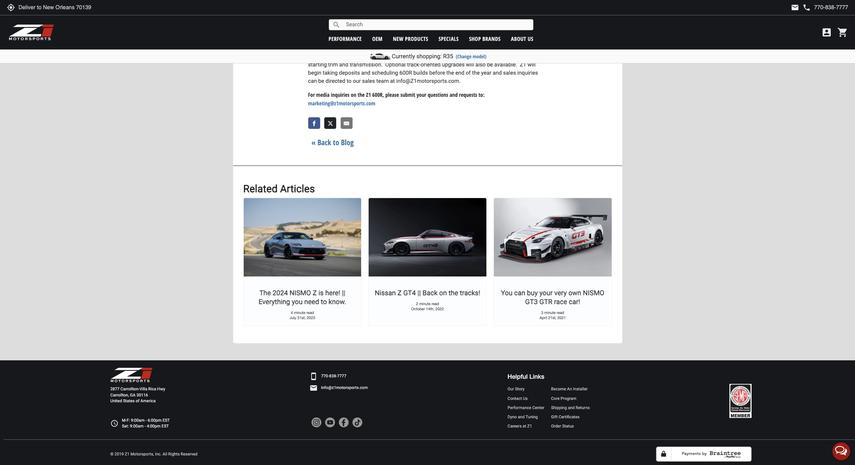 Task type: locate. For each thing, give the bounding box(es) containing it.
shipping and returns
[[551, 406, 590, 411]]

0 vertical spatial sales
[[503, 70, 516, 76]]

order
[[551, 424, 561, 429]]

m-
[[122, 419, 127, 423]]

1 vertical spatial be
[[318, 78, 324, 84]]

on right depending
[[525, 53, 531, 60]]

1 vertical spatial can
[[514, 289, 525, 297]]

reserved
[[181, 452, 198, 457]]

Search search field
[[341, 19, 533, 30]]

30116
[[136, 393, 148, 398]]

be down begin
[[318, 78, 324, 84]]

2 vertical spatial at
[[523, 424, 526, 429]]

at right start
[[402, 53, 406, 60]]

for
[[326, 53, 333, 60]]

© 2019 z1 motorsports, inc. all rights reserved
[[110, 452, 198, 457]]

shop brands
[[469, 35, 501, 43]]

0 vertical spatial est
[[163, 419, 170, 423]]

1 vertical spatial to
[[333, 137, 339, 147]]

read up 2022
[[432, 302, 439, 306]]

read
[[432, 302, 439, 306], [307, 311, 314, 315], [557, 311, 564, 315]]

minute for z
[[294, 311, 306, 315]]

0 horizontal spatial of
[[136, 399, 139, 404]]

1 horizontal spatial ||
[[418, 289, 421, 297]]

phone
[[803, 3, 811, 12]]

770-
[[321, 374, 329, 379]]

1 vertical spatial inquiries
[[331, 91, 350, 99]]

account_box link
[[820, 27, 834, 38]]

phone link
[[803, 3, 849, 12]]

1 horizontal spatial 600r
[[400, 70, 412, 76]]

0 vertical spatial inquiries
[[518, 70, 538, 76]]

0 horizontal spatial at
[[390, 78, 395, 84]]

0 horizontal spatial on
[[351, 91, 356, 99]]

own
[[569, 289, 581, 297]]

0 vertical spatial us
[[528, 35, 534, 43]]

the 2024 nismo z is here! || everything you need to know.
[[259, 289, 346, 306]]

everything
[[259, 298, 290, 306]]

1 vertical spatial on
[[351, 91, 356, 99]]

year
[[481, 70, 492, 76]]

- left 4:00pm
[[145, 424, 146, 429]]

nismo inside the 2024 nismo z is here! || everything you need to know.
[[290, 289, 311, 297]]

minute up 21st,
[[545, 311, 556, 315]]

directed
[[326, 78, 345, 84]]

9:00am right sat: in the bottom left of the page
[[130, 424, 144, 429]]

will down (change model) link
[[466, 62, 474, 68]]

of inside pricing for the 600r package will start at roughly  $40,000 installed, and varies depending on starting trim and transmission.  optional track-oriented upgrades will also be available.  z1 will begin taking deposits and scheduling 600r builds before the end of the year and sales inquiries can be directed to our sales team at info@z1motorsports.com.
[[466, 70, 471, 76]]

inquiries up 'marketing@z1motorsports.com'
[[331, 91, 350, 99]]

1 vertical spatial your
[[540, 289, 553, 297]]

back right «
[[318, 137, 331, 147]]

2 vertical spatial to
[[321, 298, 327, 306]]

1 horizontal spatial can
[[514, 289, 525, 297]]

0 vertical spatial at
[[402, 53, 406, 60]]

0 horizontal spatial back
[[318, 137, 331, 147]]

1 vertical spatial -
[[145, 424, 146, 429]]

and up deposits on the top left of the page
[[339, 62, 348, 68]]

1 horizontal spatial z
[[398, 289, 402, 297]]

can down begin
[[308, 78, 317, 84]]

read up 2021
[[557, 311, 564, 315]]

©
[[110, 452, 114, 457]]

est right 6:00pm on the left bottom of the page
[[163, 419, 170, 423]]

1 horizontal spatial of
[[466, 70, 471, 76]]

performance
[[508, 406, 531, 411]]

1 horizontal spatial minute
[[419, 302, 431, 306]]

america
[[140, 399, 156, 404]]

« back to blog link
[[308, 135, 357, 149]]

minute inside 2 minute read october 14th, 2022
[[419, 302, 431, 306]]

- left 6:00pm on the left bottom of the page
[[146, 419, 147, 423]]

1 horizontal spatial us
[[528, 35, 534, 43]]

0 vertical spatial your
[[417, 91, 426, 99]]

0 vertical spatial to
[[347, 78, 352, 84]]

at
[[402, 53, 406, 60], [390, 78, 395, 84], [523, 424, 526, 429]]

z1 inside pricing for the 600r package will start at roughly  $40,000 installed, and varies depending on starting trim and transmission.  optional track-oriented upgrades will also be available.  z1 will begin taking deposits and scheduling 600r builds before the end of the year and sales inquiries can be directed to our sales team at info@z1motorsports.com.
[[520, 62, 526, 68]]

your inside for media inquiries on the z1 600r, please submit your questions and requests to: marketing@z1motorsports.com
[[417, 91, 426, 99]]

0 horizontal spatial sales
[[362, 78, 375, 84]]

be
[[487, 62, 493, 68], [318, 78, 324, 84]]

media
[[316, 91, 330, 99]]

0 horizontal spatial read
[[307, 311, 314, 315]]

z1 inside for media inquiries on the z1 600r, please submit your questions and requests to: marketing@z1motorsports.com
[[366, 91, 371, 99]]

on down the our
[[351, 91, 356, 99]]

600r down the track-
[[400, 70, 412, 76]]

1 z from the left
[[313, 289, 317, 297]]

will left start
[[380, 53, 388, 60]]

nismo right own
[[583, 289, 605, 297]]

minute up 31st,
[[294, 311, 306, 315]]

0 horizontal spatial will
[[380, 53, 388, 60]]

you can buy your very own nismo gt3 gtr race car! image
[[494, 198, 612, 277]]

to:
[[479, 91, 485, 99]]

read inside 4 minute read july 31st, 2023
[[307, 311, 314, 315]]

package
[[358, 53, 378, 60]]

tuning
[[526, 415, 538, 420]]

nissan z gt4 || back on the tracks!
[[375, 289, 480, 297]]

minute inside 3 minute read april 21st, 2021
[[545, 311, 556, 315]]

sales right the our
[[362, 78, 375, 84]]

shopping_cart
[[838, 27, 849, 38]]

minute up 14th,
[[419, 302, 431, 306]]

brands
[[483, 35, 501, 43]]

depending
[[498, 53, 524, 60]]

-
[[146, 419, 147, 423], [145, 424, 146, 429]]

read inside 2 minute read october 14th, 2022
[[432, 302, 439, 306]]

email
[[310, 385, 318, 393]]

inquiries inside for media inquiries on the z1 600r, please submit your questions and requests to: marketing@z1motorsports.com
[[331, 91, 350, 99]]

1 vertical spatial at
[[390, 78, 395, 84]]

6:00pm
[[148, 419, 162, 423]]

can inside pricing for the 600r package will start at roughly  $40,000 installed, and varies depending on starting trim and transmission.  optional track-oriented upgrades will also be available.  z1 will begin taking deposits and scheduling 600r builds before the end of the year and sales inquiries can be directed to our sales team at info@z1motorsports.com.
[[308, 78, 317, 84]]

3 minute read april 21st, 2021
[[540, 311, 566, 320]]

inquiries down depending
[[518, 70, 538, 76]]

performance link
[[329, 35, 362, 43]]

installer
[[573, 387, 588, 392]]

2 horizontal spatial on
[[525, 53, 531, 60]]

z
[[313, 289, 317, 297], [398, 289, 402, 297]]

the 2024 nismo z is here! || everything you need to know. image
[[244, 198, 361, 277]]

0 horizontal spatial ||
[[342, 289, 345, 297]]

us right about
[[528, 35, 534, 43]]

0 vertical spatial be
[[487, 62, 493, 68]]

1 horizontal spatial your
[[540, 289, 553, 297]]

on up 2022
[[439, 289, 447, 297]]

at down dyno and tuning "link"
[[523, 424, 526, 429]]

my_location
[[7, 3, 15, 12]]

0 vertical spatial back
[[318, 137, 331, 147]]

1 vertical spatial us
[[523, 397, 528, 401]]

0 vertical spatial can
[[308, 78, 317, 84]]

1 || from the left
[[342, 289, 345, 297]]

z1 right 2019
[[125, 452, 130, 457]]

minute
[[419, 302, 431, 306], [294, 311, 306, 315], [545, 311, 556, 315]]

model)
[[473, 53, 487, 60]]

very
[[555, 289, 567, 297]]

1 vertical spatial of
[[136, 399, 139, 404]]

0 horizontal spatial your
[[417, 91, 426, 99]]

will down about us link
[[528, 62, 536, 68]]

|| right "here!"
[[342, 289, 345, 297]]

to inside pricing for the 600r package will start at roughly  $40,000 installed, and varies depending on starting trim and transmission.  optional track-oriented upgrades will also be available.  z1 will begin taking deposits and scheduling 600r builds before the end of the year and sales inquiries can be directed to our sales team at info@z1motorsports.com.
[[347, 78, 352, 84]]

carrollton-
[[121, 387, 140, 392]]

0 horizontal spatial z
[[313, 289, 317, 297]]

0 horizontal spatial inquiries
[[331, 91, 350, 99]]

0 horizontal spatial be
[[318, 78, 324, 84]]

minute for your
[[545, 311, 556, 315]]

z1 left 600r,
[[366, 91, 371, 99]]

2 horizontal spatial read
[[557, 311, 564, 315]]

0 horizontal spatial minute
[[294, 311, 306, 315]]

back
[[318, 137, 331, 147], [423, 289, 438, 297]]

and left requests
[[450, 91, 458, 99]]

the down also
[[472, 70, 480, 76]]

|| right gt4
[[418, 289, 421, 297]]

2 horizontal spatial to
[[347, 78, 352, 84]]

april
[[540, 316, 547, 320]]

to inside the 2024 nismo z is here! || everything you need to know.
[[321, 298, 327, 306]]

of right end
[[466, 70, 471, 76]]

0 horizontal spatial nismo
[[290, 289, 311, 297]]

1 vertical spatial sales
[[362, 78, 375, 84]]

us down the 'our story' link
[[523, 397, 528, 401]]

need
[[304, 298, 319, 306]]

0 horizontal spatial to
[[321, 298, 327, 306]]

sales down depending
[[503, 70, 516, 76]]

and right dyno in the bottom right of the page
[[518, 415, 525, 420]]

1 horizontal spatial will
[[466, 62, 474, 68]]

shop brands link
[[469, 35, 501, 43]]

1 horizontal spatial inquiries
[[518, 70, 538, 76]]

become an installer
[[551, 387, 588, 392]]

read up 2023
[[307, 311, 314, 315]]

1 vertical spatial 600r
[[400, 70, 412, 76]]

sema member logo image
[[730, 384, 752, 419]]

upgrades
[[442, 62, 465, 68]]

of down 30116 on the bottom left of page
[[136, 399, 139, 404]]

600r up deposits on the top left of the page
[[344, 53, 356, 60]]

2 vertical spatial on
[[439, 289, 447, 297]]

1 horizontal spatial to
[[333, 137, 339, 147]]

will
[[380, 53, 388, 60], [466, 62, 474, 68], [528, 62, 536, 68]]

to left the our
[[347, 78, 352, 84]]

be down 'varies'
[[487, 62, 493, 68]]

order status
[[551, 424, 574, 429]]

0 vertical spatial 600r
[[344, 53, 356, 60]]

1 nismo from the left
[[290, 289, 311, 297]]

|| inside the 2024 nismo z is here! || everything you need to know.
[[342, 289, 345, 297]]

0 horizontal spatial us
[[523, 397, 528, 401]]

2877 carrollton-villa rica hwy carrollton, ga 30116 united states of america
[[110, 387, 165, 404]]

to left the blog
[[333, 137, 339, 147]]

minute inside 4 minute read july 31st, 2023
[[294, 311, 306, 315]]

marketing@z1motorsports.com link
[[308, 100, 376, 107]]

performance center
[[508, 406, 544, 411]]

2
[[416, 302, 418, 306]]

to down is
[[321, 298, 327, 306]]

gtr
[[540, 298, 553, 306]]

9:00am right f:
[[131, 419, 145, 423]]

to
[[347, 78, 352, 84], [333, 137, 339, 147], [321, 298, 327, 306]]

0 vertical spatial of
[[466, 70, 471, 76]]

z1 down depending
[[520, 62, 526, 68]]

1 vertical spatial back
[[423, 289, 438, 297]]

sat:
[[122, 424, 129, 429]]

helpful links
[[508, 373, 545, 381]]

est right 4:00pm
[[162, 424, 169, 429]]

your inside you can buy your very own nismo gt3 gtr race car!
[[540, 289, 553, 297]]

1 horizontal spatial nismo
[[583, 289, 605, 297]]

for media inquiries on the z1 600r, please submit your questions and requests to: marketing@z1motorsports.com
[[308, 91, 485, 107]]

your up gtr
[[540, 289, 553, 297]]

2 horizontal spatial minute
[[545, 311, 556, 315]]

can left buy
[[514, 289, 525, 297]]

read for back
[[432, 302, 439, 306]]

1 horizontal spatial read
[[432, 302, 439, 306]]

z left is
[[313, 289, 317, 297]]

related articles
[[243, 183, 315, 195]]

us inside 'link'
[[523, 397, 528, 401]]

read for is
[[307, 311, 314, 315]]

story
[[515, 387, 525, 392]]

currently shopping: r35 (change model)
[[392, 53, 487, 60]]

9:00am
[[131, 419, 145, 423], [130, 424, 144, 429]]

z left gt4
[[398, 289, 402, 297]]

0 horizontal spatial can
[[308, 78, 317, 84]]

about us
[[511, 35, 534, 43]]

info@z1motorsports.com.
[[396, 78, 461, 84]]

0 vertical spatial on
[[525, 53, 531, 60]]

the down the our
[[358, 91, 365, 99]]

read inside 3 minute read april 21st, 2021
[[557, 311, 564, 315]]

2 nismo from the left
[[583, 289, 605, 297]]

back up 2 minute read october 14th, 2022
[[423, 289, 438, 297]]

pricing
[[308, 53, 325, 60]]

your right submit
[[417, 91, 426, 99]]

at right team
[[390, 78, 395, 84]]

1 horizontal spatial on
[[439, 289, 447, 297]]

inquiries
[[518, 70, 538, 76], [331, 91, 350, 99]]

the inside for media inquiries on the z1 600r, please submit your questions and requests to: marketing@z1motorsports.com
[[358, 91, 365, 99]]

track-
[[407, 62, 421, 68]]

nismo up 'you'
[[290, 289, 311, 297]]



Task type: describe. For each thing, give the bounding box(es) containing it.
and up also
[[472, 53, 481, 60]]

our
[[508, 387, 514, 392]]

2 z from the left
[[398, 289, 402, 297]]

united
[[110, 399, 122, 404]]

nismo inside you can buy your very own nismo gt3 gtr race car!
[[583, 289, 605, 297]]

us for about us
[[528, 35, 534, 43]]

the left tracks!
[[449, 289, 458, 297]]

2 horizontal spatial at
[[523, 424, 526, 429]]

minute for ||
[[419, 302, 431, 306]]

z1 down the tuning
[[527, 424, 532, 429]]

team
[[376, 78, 389, 84]]

you
[[292, 298, 303, 306]]

new
[[393, 35, 404, 43]]

facebook link image
[[339, 418, 349, 428]]

new products
[[393, 35, 428, 43]]

0 horizontal spatial 600r
[[344, 53, 356, 60]]

inquiries inside pricing for the 600r package will start at roughly  $40,000 installed, and varies depending on starting trim and transmission.  optional track-oriented upgrades will also be available.  z1 will begin taking deposits and scheduling 600r builds before the end of the year and sales inquiries can be directed to our sales team at info@z1motorsports.com.
[[518, 70, 538, 76]]

mail
[[791, 3, 800, 12]]

1 horizontal spatial sales
[[503, 70, 516, 76]]

4:00pm
[[147, 424, 161, 429]]

the right "for"
[[335, 53, 342, 60]]

nissan z gt4 || back on the tracks! link
[[375, 289, 480, 297]]

14th,
[[426, 307, 435, 311]]

and inside for media inquiries on the z1 600r, please submit your questions and requests to: marketing@z1motorsports.com
[[450, 91, 458, 99]]

currently
[[392, 53, 415, 60]]

contact us
[[508, 397, 528, 401]]

nissan z gt4 || back on the tracks! image
[[369, 198, 487, 277]]

specials
[[439, 35, 459, 43]]

dyno and tuning link
[[508, 415, 544, 421]]

states
[[123, 399, 135, 404]]

builds
[[414, 70, 428, 76]]

us for contact us
[[523, 397, 528, 401]]

z1 motorsports logo image
[[9, 24, 54, 41]]

can inside you can buy your very own nismo gt3 gtr race car!
[[514, 289, 525, 297]]

nissan
[[375, 289, 396, 297]]

status
[[562, 424, 574, 429]]

buy
[[527, 289, 538, 297]]

z inside the 2024 nismo z is here! || everything you need to know.
[[313, 289, 317, 297]]

deposits
[[339, 70, 360, 76]]

know.
[[329, 298, 346, 306]]

specials link
[[439, 35, 459, 43]]

core
[[551, 397, 560, 401]]

31st,
[[298, 316, 306, 320]]

contact
[[508, 397, 522, 401]]

please
[[386, 91, 399, 99]]

starting
[[308, 62, 327, 68]]

an
[[567, 387, 572, 392]]

2023
[[307, 316, 315, 320]]

careers
[[508, 424, 522, 429]]

on inside for media inquiries on the z1 600r, please submit your questions and requests to: marketing@z1motorsports.com
[[351, 91, 356, 99]]

race
[[554, 298, 567, 306]]

3
[[541, 311, 543, 315]]

r35
[[443, 53, 453, 60]]

articles
[[280, 183, 315, 195]]

600r,
[[372, 91, 384, 99]]

1 vertical spatial 9:00am
[[130, 424, 144, 429]]

the
[[259, 289, 271, 297]]

the down upgrades
[[447, 70, 454, 76]]

smartphone 770-838-7777
[[310, 373, 346, 381]]

2022
[[436, 307, 444, 311]]

z1 company logo image
[[110, 368, 153, 384]]

gift certificates
[[551, 415, 580, 420]]

1 horizontal spatial back
[[423, 289, 438, 297]]

« back to blog
[[312, 137, 354, 147]]

blog
[[341, 137, 354, 147]]

and right year
[[493, 70, 502, 76]]

on inside pricing for the 600r package will start at roughly  $40,000 installed, and varies depending on starting trim and transmission.  optional track-oriented upgrades will also be available.  z1 will begin taking deposits and scheduling 600r builds before the end of the year and sales inquiries can be directed to our sales team at info@z1motorsports.com.
[[525, 53, 531, 60]]

2 minute read october 14th, 2022
[[411, 302, 444, 311]]

1 horizontal spatial at
[[402, 53, 406, 60]]

tracks!
[[460, 289, 480, 297]]

(change model) link
[[456, 53, 487, 60]]

mail phone
[[791, 3, 811, 12]]

also
[[476, 62, 486, 68]]

of inside 2877 carrollton-villa rica hwy carrollton, ga 30116 united states of america
[[136, 399, 139, 404]]

1 vertical spatial est
[[162, 424, 169, 429]]

read for very
[[557, 311, 564, 315]]

shipping
[[551, 406, 567, 411]]

motorsports,
[[131, 452, 154, 457]]

4
[[291, 311, 293, 315]]

info@z1motorsports.com link
[[321, 386, 368, 392]]

youtube link image
[[325, 418, 335, 428]]

0 vertical spatial -
[[146, 419, 147, 423]]

marketing@z1motorsports.com
[[308, 100, 376, 107]]

gt4
[[403, 289, 416, 297]]

and right deposits on the top left of the page
[[361, 70, 371, 76]]

shopping:
[[417, 53, 442, 60]]

rica
[[148, 387, 156, 392]]

requests
[[459, 91, 477, 99]]

car!
[[569, 298, 580, 306]]

access_time m-f: 9:00am - 6:00pm est sat: 9:00am - 4:00pm est
[[110, 419, 170, 429]]

0 vertical spatial 9:00am
[[131, 419, 145, 423]]

7777
[[337, 374, 346, 379]]

2024
[[273, 289, 288, 297]]

account_box
[[822, 27, 833, 38]]

varies
[[483, 53, 497, 60]]

hwy
[[157, 387, 165, 392]]

mail link
[[791, 3, 800, 12]]

1 horizontal spatial be
[[487, 62, 493, 68]]

and down the "core program" link
[[568, 406, 575, 411]]

tiktok link image
[[352, 418, 363, 428]]

oem
[[372, 35, 383, 43]]

you can buy your very own nismo gt3 gtr race car! link
[[501, 289, 605, 306]]

and inside "link"
[[518, 415, 525, 420]]

you
[[501, 289, 513, 297]]

770-838-7777 link
[[321, 374, 346, 380]]

all
[[163, 452, 167, 457]]

email info@z1motorsports.com
[[310, 385, 368, 393]]

2 horizontal spatial will
[[528, 62, 536, 68]]

begin
[[308, 70, 322, 76]]

rights
[[168, 452, 180, 457]]

october
[[411, 307, 425, 311]]

shopping_cart link
[[836, 27, 849, 38]]

2877
[[110, 387, 120, 392]]

gt3
[[525, 298, 538, 306]]

info@z1motorsports.com
[[321, 386, 368, 391]]

instagram link image
[[311, 418, 322, 428]]

shop
[[469, 35, 481, 43]]

oem link
[[372, 35, 383, 43]]

july
[[290, 316, 296, 320]]

2 || from the left
[[418, 289, 421, 297]]

$40,000
[[428, 53, 448, 60]]

838-
[[329, 374, 337, 379]]

links
[[530, 373, 545, 381]]

our story
[[508, 387, 525, 392]]



Task type: vqa. For each thing, say whether or not it's contained in the screenshot.
1st || from the left
yes



